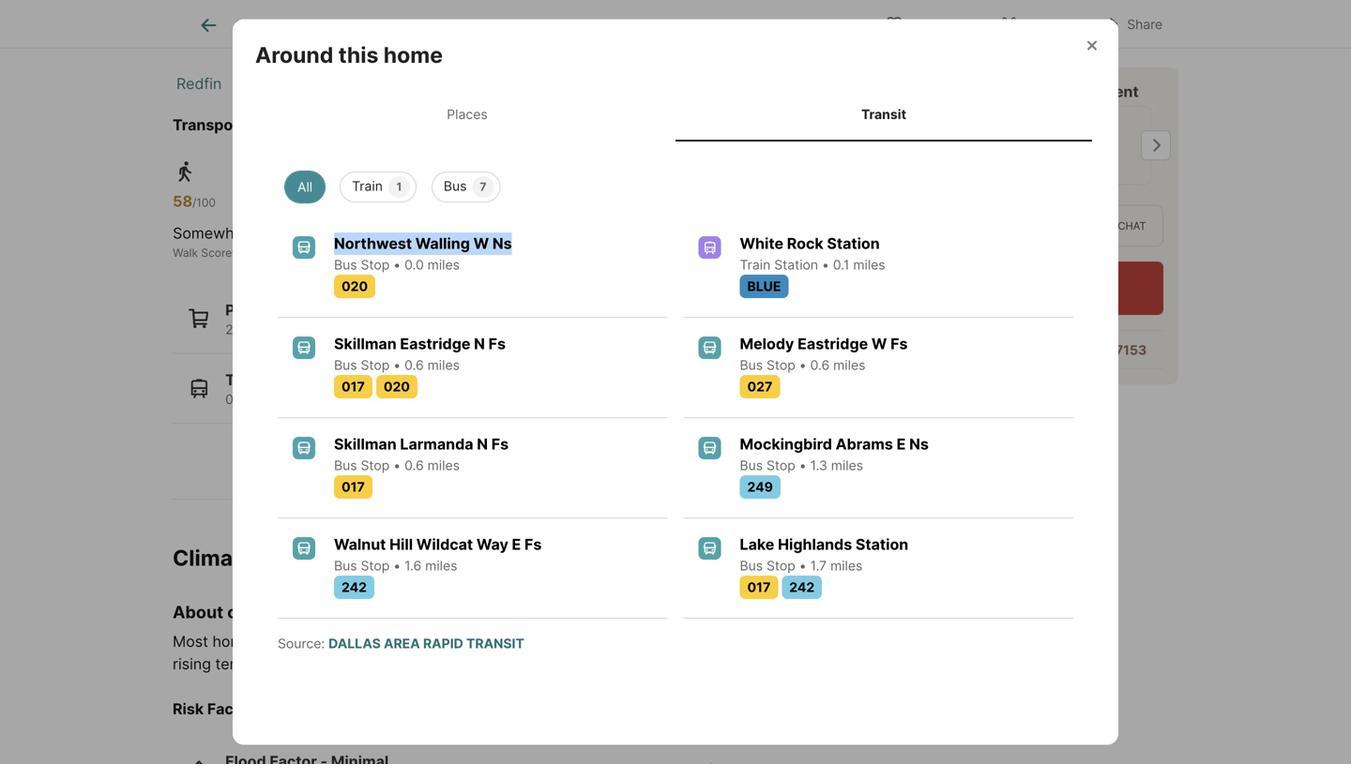 Task type: describe. For each thing, give the bounding box(es) containing it.
this inside dialog
[[339, 42, 379, 68]]

bus left 7
[[444, 178, 467, 194]]

transit inside some transit transit score ®
[[393, 246, 429, 260]]

transit for transit
[[862, 106, 907, 122]]

walnut
[[334, 536, 386, 554]]

rising
[[173, 656, 211, 674]]

bus inside melody eastridge w fs bus stop • 0.6 miles 027
[[740, 357, 763, 373]]

0.1
[[833, 257, 850, 273]]

homes
[[213, 633, 260, 652]]

1.6
[[405, 558, 422, 574]]

blue inside white rock station train station • 0.1 miles blue
[[748, 279, 781, 295]]

0 vertical spatial climate
[[227, 603, 288, 623]]

walling
[[416, 235, 470, 253]]

way
[[477, 536, 509, 554]]

miles inside lake highlands station bus stop • 1.7 miles
[[831, 558, 863, 574]]

eastridge for melody
[[798, 335, 868, 353]]

miles inside melody eastridge w fs bus stop • 0.6 miles 027
[[834, 357, 866, 373]]

climate inside most homes have some risk of natural disasters, and may be impacted by climate change due to rising temperatures and sea levels.
[[698, 633, 749, 652]]

source: dallas area rapid transit
[[278, 636, 524, 652]]

miles inside skillman larmanda n fs bus stop • 0.6 miles 017
[[428, 458, 460, 474]]

transit
[[437, 224, 482, 243]]

1.7
[[810, 558, 827, 574]]

favorite
[[911, 16, 961, 32]]

stop inside lake highlands station bus stop • 1.7 miles
[[767, 558, 796, 574]]

bus inside walnut hill wildcat way e fs bus stop • 1.6 miles 242
[[334, 558, 357, 574]]

/100 for 45
[[412, 196, 436, 210]]

(214)
[[1049, 343, 1083, 359]]

249,
[[345, 392, 373, 408]]

• inside walnut hill wildcat way e fs bus stop • 1.6 miles 242
[[393, 558, 401, 574]]

temperatures
[[215, 656, 311, 674]]

via
[[1064, 220, 1081, 232]]

restaurants,
[[321, 322, 395, 338]]

fs for skillman eastridge n fs
[[489, 335, 506, 353]]

017 for lake highlands station
[[748, 580, 771, 596]]

7
[[480, 180, 487, 194]]

northwest
[[334, 235, 412, 253]]

source:
[[278, 636, 325, 652]]

tour via video chat
[[1032, 220, 1147, 232]]

bus inside "mockingbird abrams e ns bus stop • 1.3 miles 249"
[[740, 458, 763, 474]]

2
[[225, 322, 233, 338]]

transportation near 7126 edgerton dr
[[173, 116, 450, 134]]

7126
[[323, 116, 358, 134]]

miles inside walnut hill wildcat way e fs bus stop • 1.6 miles 242
[[425, 558, 457, 574]]

30
[[1001, 126, 1046, 167]]

with
[[937, 83, 969, 101]]

around inside dialog
[[255, 42, 334, 68]]

dallas area rapid transit link
[[329, 636, 524, 652]]

transit 017, 020, 027, 242, 249, blue
[[225, 371, 410, 408]]

premier
[[1036, 83, 1093, 101]]

stop for northwest walling w ns
[[361, 257, 390, 273]]

train inside white rock station train station • 0.1 miles blue
[[740, 257, 771, 273]]

search link
[[197, 14, 280, 37]]

dr
[[433, 116, 450, 134]]

lake highlands station bus stop • 1.7 miles
[[740, 536, 909, 574]]

rapid
[[423, 636, 463, 652]]

larmanda
[[400, 435, 474, 454]]

• inside melody eastridge w fs bus stop • 0.6 miles 027
[[799, 357, 807, 373]]

017,
[[225, 392, 249, 408]]

tour for tour with a redfin premier agent
[[900, 83, 934, 101]]

242,
[[314, 392, 342, 408]]

home details tab
[[413, 3, 544, 48]]

transit for transit 017, 020, 027, 242, 249, blue
[[225, 371, 277, 389]]

w for walling
[[474, 235, 489, 253]]

be
[[584, 633, 602, 652]]

tour via video chat list box
[[900, 205, 1164, 247]]

somewhat
[[173, 224, 248, 243]]

• inside "mockingbird abrams e ns bus stop • 1.3 miles 249"
[[799, 458, 807, 474]]

skillman for skillman larmanda n fs
[[334, 435, 397, 454]]

disasters,
[[446, 633, 515, 652]]

bus inside the northwest walling w ns bus stop • 0.0 miles 020
[[334, 257, 357, 273]]

w for eastridge
[[872, 335, 887, 353]]

have
[[264, 633, 298, 652]]

bus inside skillman larmanda n fs bus stop • 0.6 miles 017
[[334, 458, 357, 474]]

agent
[[1097, 83, 1139, 101]]

rock
[[787, 235, 824, 253]]

schools tab
[[544, 3, 643, 48]]

(214) 516-7153
[[1049, 343, 1147, 359]]

some
[[302, 633, 341, 652]]

® for walkable
[[232, 246, 239, 260]]

mockingbird abrams e ns bus stop • 1.3 miles 249
[[740, 435, 929, 495]]

transportation
[[173, 116, 283, 134]]

020,
[[253, 392, 281, 408]]

ns for northwest walling w ns
[[493, 235, 512, 253]]

white rock station train station • 0.1 miles blue
[[740, 235, 886, 295]]

search
[[235, 17, 280, 33]]

027
[[748, 379, 773, 395]]

(214) 516-7153 link
[[1049, 343, 1147, 359]]

fs inside walnut hill wildcat way e fs bus stop • 1.6 miles 242
[[525, 536, 542, 554]]

45 /100
[[393, 192, 436, 211]]

017 inside skillman larmanda n fs bus stop • 0.6 miles 017
[[342, 479, 365, 495]]

fs for melody eastridge w fs
[[891, 335, 908, 353]]

skillman larmanda n fs bus stop • 0.6 miles 017
[[334, 435, 509, 495]]

0.0
[[405, 257, 424, 273]]

bus image for skillman eastridge n fs
[[293, 337, 315, 359]]

of
[[375, 633, 389, 652]]

to
[[841, 633, 856, 652]]

about climate risks
[[173, 603, 333, 623]]

melody
[[740, 335, 794, 353]]

most homes have some risk of natural disasters, and may be impacted by climate change due to rising temperatures and sea levels.
[[173, 633, 856, 674]]

miles inside the northwest walling w ns bus stop • 0.0 miles 020
[[428, 257, 460, 273]]

abrams
[[836, 435, 893, 454]]

bus image for skillman larmanda n fs
[[293, 437, 315, 460]]

0.6 for skillman larmanda n fs
[[405, 458, 424, 474]]

1 vertical spatial and
[[315, 656, 341, 674]]

factor
[[207, 701, 255, 719]]

0 horizontal spatial train
[[352, 178, 383, 194]]

somewhat walkable walk score ®
[[173, 224, 315, 260]]

bus image for lake highlands station
[[699, 538, 721, 560]]

train image
[[699, 236, 721, 259]]

skillman for skillman eastridge n fs
[[334, 335, 397, 353]]

northwest walling w ns bus stop • 0.0 miles 020
[[334, 235, 512, 295]]

walnut hill wildcat way e fs bus stop • 1.6 miles 242
[[334, 536, 542, 596]]

out
[[1040, 16, 1062, 32]]

n for larmanda
[[477, 435, 488, 454]]

details
[[478, 17, 519, 33]]

park
[[408, 322, 436, 338]]

some
[[393, 224, 433, 243]]

home
[[438, 17, 475, 33]]

overview
[[330, 17, 388, 33]]

x-
[[1026, 16, 1040, 32]]

around this home dialog
[[233, 19, 1119, 746]]

climate for climate
[[668, 17, 717, 33]]

/100 for 58
[[192, 196, 216, 210]]

highlands
[[778, 536, 852, 554]]

share
[[1127, 16, 1163, 32]]

58
[[173, 192, 192, 211]]

2 242 from the left
[[790, 580, 815, 596]]



Task type: vqa. For each thing, say whether or not it's contained in the screenshot.
Stop in Skillman Larmanda N Fs Bus Stop • 0.6 miles 017
yes



Task type: locate. For each thing, give the bounding box(es) containing it.
e
[[897, 435, 906, 454], [512, 536, 521, 554]]

• left 1.7
[[799, 558, 807, 574]]

score for some
[[432, 246, 463, 260]]

eastridge right melody
[[798, 335, 868, 353]]

by
[[677, 633, 694, 652]]

•
[[393, 257, 401, 273], [822, 257, 830, 273], [393, 357, 401, 373], [799, 357, 807, 373], [393, 458, 401, 474], [799, 458, 807, 474], [393, 558, 401, 574], [799, 558, 807, 574]]

017 for skillman eastridge n fs
[[342, 379, 365, 395]]

miles down park
[[428, 357, 460, 373]]

eastridge inside skillman eastridge n fs bus stop • 0.6 miles
[[400, 335, 471, 353]]

0 horizontal spatial transit
[[225, 371, 277, 389]]

0.6 down larmanda
[[405, 458, 424, 474]]

1 horizontal spatial climate
[[698, 633, 749, 652]]

1 vertical spatial 020
[[384, 379, 410, 395]]

2 vertical spatial 1
[[398, 322, 405, 338]]

0 vertical spatial transit
[[862, 106, 907, 122]]

2 vertical spatial 017
[[748, 580, 771, 596]]

1 horizontal spatial and
[[519, 633, 546, 652]]

0 vertical spatial 1
[[1084, 126, 1100, 167]]

stop for mockingbird abrams e ns
[[767, 458, 796, 474]]

bus image left lake
[[699, 538, 721, 560]]

transit down some on the top left of page
[[393, 246, 429, 260]]

hill
[[390, 536, 413, 554]]

this left overview tab
[[256, 18, 296, 44]]

bus image left melody
[[699, 337, 721, 359]]

transit inside 'transit 017, 020, 027, 242, 249, blue'
[[225, 371, 277, 389]]

0 vertical spatial places
[[447, 106, 488, 122]]

1 button
[[1077, 106, 1153, 185]]

bus down lake
[[740, 558, 763, 574]]

w
[[474, 235, 489, 253], [872, 335, 887, 353]]

and
[[519, 633, 546, 652], [315, 656, 341, 674]]

/100 up somewhat
[[192, 196, 216, 210]]

ns right abrams
[[910, 435, 929, 454]]

bus image for mockingbird abrams e ns
[[699, 437, 721, 460]]

stop down melody
[[767, 357, 796, 373]]

1 horizontal spatial this
[[339, 42, 379, 68]]

train
[[352, 178, 383, 194], [740, 257, 771, 273]]

miles down larmanda
[[428, 458, 460, 474]]

1 vertical spatial e
[[512, 536, 521, 554]]

bus inside lake highlands station bus stop • 1.7 miles
[[740, 558, 763, 574]]

020 right 249,
[[384, 379, 410, 395]]

change
[[754, 633, 806, 652]]

impacted
[[606, 633, 672, 652]]

area
[[384, 636, 420, 652]]

w inside melody eastridge w fs bus stop • 0.6 miles 027
[[872, 335, 887, 353]]

overview tab
[[305, 3, 413, 48]]

n for eastridge
[[474, 335, 485, 353]]

0 vertical spatial n
[[474, 335, 485, 353]]

0 horizontal spatial eastridge
[[400, 335, 471, 353]]

242 down walnut at the bottom left of the page
[[342, 580, 367, 596]]

risk
[[345, 633, 370, 652]]

skillman
[[334, 335, 397, 353], [334, 435, 397, 454]]

home down home on the top left of page
[[384, 42, 443, 68]]

share button
[[1085, 4, 1179, 43]]

• inside the northwest walling w ns bus stop • 0.0 miles 020
[[393, 257, 401, 273]]

0 horizontal spatial climate
[[173, 545, 254, 571]]

bus up 249,
[[334, 357, 357, 373]]

tour inside list box
[[1032, 220, 1061, 232]]

natural
[[393, 633, 442, 652]]

transit up 017,
[[225, 371, 277, 389]]

®
[[232, 246, 239, 260], [463, 246, 470, 260]]

this down overview
[[339, 42, 379, 68]]

1 horizontal spatial score
[[432, 246, 463, 260]]

score inside the somewhat walkable walk score ®
[[201, 246, 232, 260]]

stop down mockingbird
[[767, 458, 796, 474]]

• left 0.0
[[393, 257, 401, 273]]

edgerton
[[362, 116, 430, 134]]

climate tab
[[643, 3, 742, 48]]

redfin up transportation
[[176, 75, 222, 93]]

1 inside around this home dialog
[[397, 180, 402, 194]]

0 horizontal spatial 242
[[342, 580, 367, 596]]

0 vertical spatial bus image
[[699, 337, 721, 359]]

2 eastridge from the left
[[798, 335, 868, 353]]

1 ® from the left
[[232, 246, 239, 260]]

1 vertical spatial skillman
[[334, 435, 397, 454]]

tab list containing search
[[173, 0, 757, 48]]

1 242 from the left
[[342, 580, 367, 596]]

list box containing train
[[270, 164, 1081, 203]]

video
[[1083, 220, 1115, 232]]

miles right 0.1
[[853, 257, 886, 273]]

stop for melody eastridge w fs
[[767, 357, 796, 373]]

stop down the northwest
[[361, 257, 390, 273]]

fs inside skillman larmanda n fs bus stop • 0.6 miles 017
[[492, 435, 509, 454]]

stop inside skillman larmanda n fs bus stop • 0.6 miles 017
[[361, 458, 390, 474]]

0.6 up mockingbird
[[810, 357, 830, 373]]

transit tab
[[676, 91, 1092, 138]]

1 vertical spatial 1
[[397, 180, 402, 194]]

miles up abrams
[[834, 357, 866, 373]]

30 button
[[994, 106, 1070, 185]]

fs for skillman larmanda n fs
[[492, 435, 509, 454]]

walk
[[173, 246, 198, 260]]

around this home down overview
[[255, 42, 443, 68]]

stop inside walnut hill wildcat way e fs bus stop • 1.6 miles 242
[[361, 558, 390, 574]]

0 vertical spatial climate
[[668, 17, 717, 33]]

tour with a redfin premier agent
[[900, 83, 1139, 101]]

about
[[173, 603, 223, 623]]

• inside lake highlands station bus stop • 1.7 miles
[[799, 558, 807, 574]]

1 vertical spatial tab list
[[255, 88, 1096, 142]]

score
[[201, 246, 232, 260], [432, 246, 463, 260]]

places inside places 2 groceries, 31 restaurants, 1 park
[[225, 301, 274, 319]]

ns
[[493, 235, 512, 253], [910, 435, 929, 454]]

tab list
[[173, 0, 757, 48], [255, 88, 1096, 142]]

stop down lake
[[767, 558, 796, 574]]

transit
[[467, 636, 524, 652]]

miles inside "mockingbird abrams e ns bus stop • 1.3 miles 249"
[[831, 458, 864, 474]]

0 vertical spatial train
[[352, 178, 383, 194]]

due
[[810, 633, 837, 652]]

0.6 for melody eastridge w fs
[[810, 357, 830, 373]]

miles inside skillman eastridge n fs bus stop • 0.6 miles
[[428, 357, 460, 373]]

1 horizontal spatial ns
[[910, 435, 929, 454]]

climate
[[668, 17, 717, 33], [173, 545, 254, 571]]

around this home inside dialog
[[255, 42, 443, 68]]

redfin link
[[176, 75, 222, 93]]

climate inside 'tab'
[[668, 17, 717, 33]]

blue down white
[[748, 279, 781, 295]]

bus image for northwest walling w ns
[[293, 236, 315, 259]]

x-out
[[1026, 16, 1062, 32]]

1 /100 from the left
[[192, 196, 216, 210]]

0 horizontal spatial bus image
[[293, 437, 315, 460]]

n
[[474, 335, 485, 353], [477, 435, 488, 454]]

0 horizontal spatial e
[[512, 536, 521, 554]]

station up 0.1
[[827, 235, 880, 253]]

2 vertical spatial station
[[856, 536, 909, 554]]

1 horizontal spatial around
[[255, 42, 334, 68]]

1 vertical spatial bus image
[[293, 437, 315, 460]]

score down somewhat
[[201, 246, 232, 260]]

45
[[393, 192, 412, 211]]

schools
[[569, 17, 618, 33]]

0 vertical spatial skillman
[[334, 335, 397, 353]]

station
[[827, 235, 880, 253], [775, 257, 819, 273], [856, 536, 909, 554]]

score for somewhat
[[201, 246, 232, 260]]

0 horizontal spatial w
[[474, 235, 489, 253]]

1 vertical spatial train
[[740, 257, 771, 273]]

n right larmanda
[[477, 435, 488, 454]]

® down transit
[[463, 246, 470, 260]]

station right highlands at the right bottom of page
[[856, 536, 909, 554]]

station inside lake highlands station bus stop • 1.7 miles
[[856, 536, 909, 554]]

0 horizontal spatial ns
[[493, 235, 512, 253]]

1 horizontal spatial train
[[740, 257, 771, 273]]

e right way
[[512, 536, 521, 554]]

• inside skillman larmanda n fs bus stop • 0.6 miles 017
[[393, 458, 401, 474]]

• inside skillman eastridge n fs bus stop • 0.6 miles
[[393, 357, 401, 373]]

risks up 'about climate risks'
[[259, 545, 311, 571]]

• inside white rock station train station • 0.1 miles blue
[[822, 257, 830, 273]]

around up 'redfin' link
[[173, 18, 251, 44]]

station for rock
[[827, 235, 880, 253]]

• left 1.6
[[393, 558, 401, 574]]

/100 up some on the top left of page
[[412, 196, 436, 210]]

020 inside the northwest walling w ns bus stop • 0.0 miles 020
[[342, 279, 368, 295]]

some transit transit score ®
[[393, 224, 482, 260]]

0 horizontal spatial ®
[[232, 246, 239, 260]]

0 vertical spatial and
[[519, 633, 546, 652]]

places right edgerton on the left of page
[[447, 106, 488, 122]]

1 horizontal spatial 020
[[384, 379, 410, 395]]

around this home
[[173, 18, 360, 44], [255, 42, 443, 68]]

0 horizontal spatial redfin
[[176, 75, 222, 93]]

0 horizontal spatial around
[[173, 18, 251, 44]]

• left 0.1
[[822, 257, 830, 273]]

home
[[301, 18, 360, 44], [384, 42, 443, 68]]

0 vertical spatial w
[[474, 235, 489, 253]]

0 vertical spatial 017
[[342, 379, 365, 395]]

list box
[[270, 164, 1081, 203]]

station for highlands
[[856, 536, 909, 554]]

® inside the somewhat walkable walk score ®
[[232, 246, 239, 260]]

1 horizontal spatial /100
[[412, 196, 436, 210]]

bus inside skillman eastridge n fs bus stop • 0.6 miles
[[334, 357, 357, 373]]

levels.
[[375, 656, 419, 674]]

017 up walnut at the bottom left of the page
[[342, 479, 365, 495]]

2 skillman from the top
[[334, 435, 397, 454]]

skillman inside skillman eastridge n fs bus stop • 0.6 miles
[[334, 335, 397, 353]]

0 vertical spatial risks
[[259, 545, 311, 571]]

tab list containing places
[[255, 88, 1096, 142]]

1 vertical spatial ns
[[910, 435, 929, 454]]

fs inside skillman eastridge n fs bus stop • 0.6 miles
[[489, 335, 506, 353]]

• up mockingbird
[[799, 357, 807, 373]]

1 vertical spatial places
[[225, 301, 274, 319]]

1 left park
[[398, 322, 405, 338]]

0 horizontal spatial 020
[[342, 279, 368, 295]]

bus image for melody eastridge w fs
[[699, 337, 721, 359]]

bus image down all
[[293, 236, 315, 259]]

option
[[900, 205, 1019, 247]]

train down white
[[740, 257, 771, 273]]

e right abrams
[[897, 435, 906, 454]]

1 vertical spatial station
[[775, 257, 819, 273]]

ns inside the northwest walling w ns bus stop • 0.0 miles 020
[[493, 235, 512, 253]]

0.6 inside skillman eastridge n fs bus stop • 0.6 miles
[[405, 357, 424, 373]]

bus image
[[293, 236, 315, 259], [293, 337, 315, 359], [699, 437, 721, 460], [293, 538, 315, 560], [699, 538, 721, 560]]

1
[[1084, 126, 1100, 167], [397, 180, 402, 194], [398, 322, 405, 338]]

2 /100 from the left
[[412, 196, 436, 210]]

0 horizontal spatial home
[[301, 18, 360, 44]]

stop down walnut at the bottom left of the page
[[361, 558, 390, 574]]

1 horizontal spatial bus image
[[699, 337, 721, 359]]

1 horizontal spatial 242
[[790, 580, 815, 596]]

bus image for walnut hill wildcat way e fs
[[293, 538, 315, 560]]

29 button
[[911, 105, 987, 186]]

1 horizontal spatial ®
[[463, 246, 470, 260]]

home right search
[[301, 18, 360, 44]]

1 skillman from the top
[[334, 335, 397, 353]]

0.6 down park
[[405, 357, 424, 373]]

1 inside places 2 groceries, 31 restaurants, 1 park
[[398, 322, 405, 338]]

0 vertical spatial e
[[897, 435, 906, 454]]

eastridge
[[400, 335, 471, 353], [798, 335, 868, 353]]

® down somewhat
[[232, 246, 239, 260]]

list box inside around this home dialog
[[270, 164, 1081, 203]]

home inside dialog
[[384, 42, 443, 68]]

n inside skillman larmanda n fs bus stop • 0.6 miles 017
[[477, 435, 488, 454]]

climate up homes
[[227, 603, 288, 623]]

0 vertical spatial tour
[[900, 83, 934, 101]]

0 horizontal spatial climate
[[227, 603, 288, 623]]

miles down walling
[[428, 257, 460, 273]]

climate risks
[[173, 545, 311, 571]]

tab list inside around this home dialog
[[255, 88, 1096, 142]]

2 horizontal spatial transit
[[862, 106, 907, 122]]

home details
[[438, 17, 519, 33]]

redfin right a
[[985, 83, 1032, 101]]

0 horizontal spatial blue
[[377, 392, 410, 408]]

bus image left mockingbird
[[699, 437, 721, 460]]

• down restaurants,
[[393, 357, 401, 373]]

skillman up 249,
[[334, 335, 397, 353]]

transit inside tab
[[862, 106, 907, 122]]

/100 inside 45 /100
[[412, 196, 436, 210]]

2 score from the left
[[432, 246, 463, 260]]

0 vertical spatial ns
[[493, 235, 512, 253]]

stop down 249,
[[361, 458, 390, 474]]

249
[[748, 479, 773, 495]]

train left 45
[[352, 178, 383, 194]]

1 horizontal spatial transit
[[393, 246, 429, 260]]

1 vertical spatial climate
[[698, 633, 749, 652]]

0.6 inside melody eastridge w fs bus stop • 0.6 miles 027
[[810, 357, 830, 373]]

miles right 1.7
[[831, 558, 863, 574]]

lake
[[740, 536, 775, 554]]

n right park
[[474, 335, 485, 353]]

tour left with
[[900, 83, 934, 101]]

e inside walnut hill wildcat way e fs bus stop • 1.6 miles 242
[[512, 536, 521, 554]]

and left may
[[519, 633, 546, 652]]

0 horizontal spatial places
[[225, 301, 274, 319]]

1 vertical spatial w
[[872, 335, 887, 353]]

1 horizontal spatial redfin
[[985, 83, 1032, 101]]

ns inside "mockingbird abrams e ns bus stop • 1.3 miles 249"
[[910, 435, 929, 454]]

redfin
[[176, 75, 222, 93], [985, 83, 1032, 101]]

next image
[[1141, 131, 1171, 161]]

blue right 249,
[[377, 392, 410, 408]]

1 inside button
[[1084, 126, 1100, 167]]

242 down 1.7
[[790, 580, 815, 596]]

favorite button
[[869, 4, 976, 43]]

1 horizontal spatial home
[[384, 42, 443, 68]]

around this home element
[[255, 19, 465, 69]]

0 vertical spatial 020
[[342, 279, 368, 295]]

0 vertical spatial tab list
[[173, 0, 757, 48]]

stop for skillman larmanda n fs
[[361, 458, 390, 474]]

0 vertical spatial blue
[[748, 279, 781, 295]]

1 up some on the top left of page
[[397, 180, 402, 194]]

1 vertical spatial blue
[[377, 392, 410, 408]]

31
[[302, 322, 317, 338]]

groceries,
[[237, 322, 299, 338]]

0.6 for skillman eastridge n fs
[[405, 357, 424, 373]]

blue
[[748, 279, 781, 295], [377, 392, 410, 408]]

0 horizontal spatial tour
[[900, 83, 934, 101]]

• down larmanda
[[393, 458, 401, 474]]

1 horizontal spatial blue
[[748, 279, 781, 295]]

/100 inside 58 /100
[[192, 196, 216, 210]]

1 horizontal spatial climate
[[668, 17, 717, 33]]

• left 1.3
[[799, 458, 807, 474]]

places for places 2 groceries, 31 restaurants, 1 park
[[225, 301, 274, 319]]

1.3
[[810, 458, 828, 474]]

miles inside white rock station train station • 0.1 miles blue
[[853, 257, 886, 273]]

fs inside melody eastridge w fs bus stop • 0.6 miles 027
[[891, 335, 908, 353]]

miles down abrams
[[831, 458, 864, 474]]

1 vertical spatial 017
[[342, 479, 365, 495]]

242 inside walnut hill wildcat way e fs bus stop • 1.6 miles 242
[[342, 580, 367, 596]]

1 horizontal spatial w
[[872, 335, 887, 353]]

1 vertical spatial tour
[[1032, 220, 1061, 232]]

516-
[[1086, 343, 1116, 359]]

w inside the northwest walling w ns bus stop • 0.0 miles 020
[[474, 235, 489, 253]]

skillman inside skillman larmanda n fs bus stop • 0.6 miles 017
[[334, 435, 397, 454]]

x-out button
[[984, 4, 1078, 43]]

risks up the some
[[292, 603, 333, 623]]

1 horizontal spatial places
[[447, 106, 488, 122]]

climate right by
[[698, 633, 749, 652]]

eastridge right restaurants,
[[400, 335, 471, 353]]

sea
[[346, 656, 371, 674]]

017 down lake
[[748, 580, 771, 596]]

miles down wildcat
[[425, 558, 457, 574]]

places
[[447, 106, 488, 122], [225, 301, 274, 319]]

® for transit
[[463, 246, 470, 260]]

1 vertical spatial risks
[[292, 603, 333, 623]]

0 horizontal spatial and
[[315, 656, 341, 674]]

bus image
[[699, 337, 721, 359], [293, 437, 315, 460]]

0 horizontal spatial score
[[201, 246, 232, 260]]

wildcat
[[417, 536, 473, 554]]

1 eastridge from the left
[[400, 335, 471, 353]]

places up groceries,
[[225, 301, 274, 319]]

melody eastridge w fs bus stop • 0.6 miles 027
[[740, 335, 908, 395]]

tour for tour via video chat
[[1032, 220, 1061, 232]]

bus up "249"
[[740, 458, 763, 474]]

bus down the northwest
[[334, 257, 357, 273]]

bus image down 027,
[[293, 437, 315, 460]]

stop inside "mockingbird abrams e ns bus stop • 1.3 miles 249"
[[767, 458, 796, 474]]

bus down 249,
[[334, 458, 357, 474]]

eastridge for skillman
[[400, 335, 471, 353]]

29
[[919, 126, 962, 167]]

1 vertical spatial climate
[[173, 545, 254, 571]]

tour left via
[[1032, 220, 1061, 232]]

1 right 30 button
[[1084, 126, 1100, 167]]

and down the some
[[315, 656, 341, 674]]

58 /100
[[173, 192, 216, 211]]

1 horizontal spatial tour
[[1032, 220, 1061, 232]]

around down search
[[255, 42, 334, 68]]

white
[[740, 235, 784, 253]]

places for places
[[447, 106, 488, 122]]

blue inside 'transit 017, 020, 027, 242, 249, blue'
[[377, 392, 410, 408]]

017
[[342, 379, 365, 395], [342, 479, 365, 495], [748, 580, 771, 596]]

1 horizontal spatial eastridge
[[798, 335, 868, 353]]

places tab
[[259, 91, 676, 138]]

risk
[[173, 701, 204, 719]]

e inside "mockingbird abrams e ns bus stop • 1.3 miles 249"
[[897, 435, 906, 454]]

020 up places 2 groceries, 31 restaurants, 1 park
[[342, 279, 368, 295]]

transit left 29 button
[[862, 106, 907, 122]]

around this home up 'redfin' link
[[173, 18, 360, 44]]

0.6
[[405, 357, 424, 373], [810, 357, 830, 373], [405, 458, 424, 474]]

stop inside skillman eastridge n fs bus stop • 0.6 miles
[[361, 357, 390, 373]]

a
[[973, 83, 982, 101]]

most
[[173, 633, 208, 652]]

climate for climate risks
[[173, 545, 254, 571]]

1 horizontal spatial e
[[897, 435, 906, 454]]

® inside some transit transit score ®
[[463, 246, 470, 260]]

bus image up 'transit 017, 020, 027, 242, 249, blue'
[[293, 337, 315, 359]]

1 vertical spatial transit
[[393, 246, 429, 260]]

places inside places tab
[[447, 106, 488, 122]]

1 vertical spatial n
[[477, 435, 488, 454]]

bus image left walnut at the bottom left of the page
[[293, 538, 315, 560]]

stop up 249,
[[361, 357, 390, 373]]

027,
[[284, 392, 310, 408]]

station down rock
[[775, 257, 819, 273]]

0 horizontal spatial this
[[256, 18, 296, 44]]

0 vertical spatial station
[[827, 235, 880, 253]]

bus up 027
[[740, 357, 763, 373]]

score down transit
[[432, 246, 463, 260]]

mockingbird
[[740, 435, 832, 454]]

017 right 242,
[[342, 379, 365, 395]]

tab list down climate 'tab'
[[255, 88, 1096, 142]]

stop
[[361, 257, 390, 273], [361, 357, 390, 373], [767, 357, 796, 373], [361, 458, 390, 474], [767, 458, 796, 474], [361, 558, 390, 574], [767, 558, 796, 574]]

stop inside melody eastridge w fs bus stop • 0.6 miles 027
[[767, 357, 796, 373]]

1 score from the left
[[201, 246, 232, 260]]

2 vertical spatial transit
[[225, 371, 277, 389]]

risk factor
[[173, 701, 255, 719]]

tab list up places tab
[[173, 0, 757, 48]]

2 ® from the left
[[463, 246, 470, 260]]

stop inside the northwest walling w ns bus stop • 0.0 miles 020
[[361, 257, 390, 273]]

score inside some transit transit score ®
[[432, 246, 463, 260]]

stop for skillman eastridge n fs
[[361, 357, 390, 373]]

ns right transit
[[493, 235, 512, 253]]

0.6 inside skillman larmanda n fs bus stop • 0.6 miles 017
[[405, 458, 424, 474]]

skillman down 249,
[[334, 435, 397, 454]]

0 horizontal spatial /100
[[192, 196, 216, 210]]

bus down walnut at the bottom left of the page
[[334, 558, 357, 574]]

ns for mockingbird abrams e ns
[[910, 435, 929, 454]]

n inside skillman eastridge n fs bus stop • 0.6 miles
[[474, 335, 485, 353]]

eastridge inside melody eastridge w fs bus stop • 0.6 miles 027
[[798, 335, 868, 353]]



